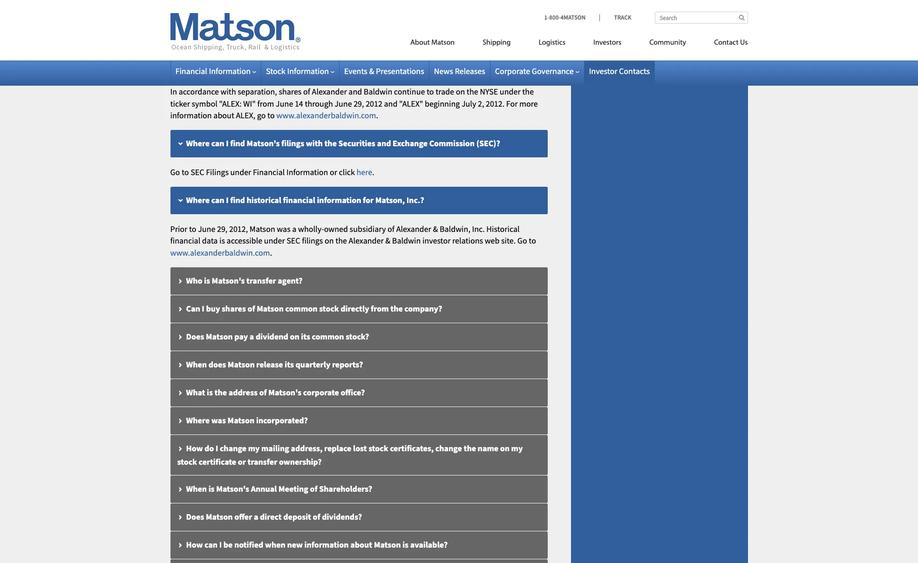 Task type: describe. For each thing, give the bounding box(es) containing it.
beginning
[[425, 98, 460, 109]]

or inside . for historic share prices, please go to historic price lookup under stock information or click
[[450, 17, 458, 28]]

matson down address at left
[[228, 415, 255, 426]]

the inside prior to june 29, 2012, matson was a wholly-owned subsidiary of alexander & baldwin, inc. historical financial data is accessible under sec filings on the alexander & baldwin investor relations web site. go to www.alexanderbaldwin.com .
[[336, 236, 347, 246]]

events
[[344, 66, 368, 76]]

matson down does matson offer a direct deposit of dividends? tab
[[374, 540, 401, 551]]

on inside does matson pay a dividend on its common stock? 'tab'
[[290, 331, 300, 342]]

news releases
[[434, 66, 486, 76]]

does for does the common stock of matson's predecessor, alexander & baldwin, have any value?
[[186, 57, 204, 68]]

financial inside where can i find matson's filings with the securities and exchange commission (sec)? tab panel
[[253, 167, 285, 178]]

ticker inside . matson's common stock trades on the nyse under the ticker symbol "matx."
[[327, 29, 347, 40]]

web
[[485, 236, 500, 246]]

was inside tab
[[211, 415, 226, 426]]

2012,
[[229, 224, 248, 234]]

does the common stock of matson's predecessor, alexander & baldwin, have any value? tab panel
[[170, 86, 548, 122]]

for inside . for historic share prices, please go to historic price lookup under stock information or click
[[532, 5, 543, 16]]

when does matson release its quarterly reports? tab
[[170, 351, 548, 379]]

contact
[[715, 39, 739, 47]]

under inside prior to june 29, 2012, matson was a wholly-owned subsidiary of alexander & baldwin, inc. historical financial data is accessible under sec filings on the alexander & baldwin investor relations web site. go to www.alexanderbaldwin.com .
[[264, 236, 285, 246]]

1 horizontal spatial please
[[357, 5, 379, 16]]

its inside when does matson release its quarterly reports? tab
[[285, 359, 294, 370]]

baldwin, inside prior to june 29, 2012, matson was a wholly-owned subsidiary of alexander & baldwin, inc. historical financial data is accessible under sec filings on the alexander & baldwin investor relations web site. go to www.alexanderbaldwin.com .
[[440, 224, 471, 234]]

of up separation,
[[275, 57, 283, 68]]

events & presentations link
[[344, 66, 424, 76]]

sec inside tab panel
[[191, 167, 204, 178]]

& inside tab
[[407, 57, 412, 68]]

accessible
[[227, 236, 263, 246]]

financial inside tab
[[283, 195, 315, 205]]

investor
[[423, 236, 451, 246]]

does matson offer a direct deposit of dividends?
[[186, 512, 362, 523]]

. inside prior to june 29, 2012, matson was a wholly-owned subsidiary of alexander & baldwin, inc. historical financial data is accessible under sec filings on the alexander & baldwin investor relations web site. go to www.alexanderbaldwin.com .
[[270, 248, 272, 258]]

when
[[265, 540, 286, 551]]

does matson pay a dividend on its common stock? tab
[[170, 323, 548, 351]]

how for can
[[186, 540, 203, 551]]

the up july
[[467, 86, 479, 97]]

information inside . for historic share prices, please go to historic price lookup under stock information or click
[[407, 17, 449, 28]]

shares inside the in accordance with separation, shares of alexander and baldwin continue to trade on the nyse under the ticker symbol "alex: wi" from june 14 through june 29, 2012 and "alex" beginning july 2, 2012. for more information about alex, go to
[[279, 86, 302, 97]]

a inside tab
[[254, 512, 258, 523]]

filings inside prior to june 29, 2012, matson was a wholly-owned subsidiary of alexander & baldwin, inc. historical financial data is accessible under sec filings on the alexander & baldwin investor relations web site. go to www.alexanderbaldwin.com .
[[302, 236, 323, 246]]

shares inside tab
[[222, 303, 246, 314]]

prior
[[170, 224, 188, 234]]

about
[[411, 39, 430, 47]]

direct
[[260, 512, 282, 523]]

investors inside top menu navigation
[[594, 39, 622, 47]]

matson's inside tab
[[247, 138, 280, 149]]

29, inside prior to june 29, 2012, matson was a wholly-owned subsidiary of alexander & baldwin, inc. historical financial data is accessible under sec filings on the alexander & baldwin investor relations web site. go to www.alexanderbaldwin.com .
[[217, 224, 228, 234]]

securities
[[339, 138, 376, 149]]

matson inside prior to june 29, 2012, matson was a wholly-owned subsidiary of alexander & baldwin, inc. historical financial data is accessible under sec filings on the alexander & baldwin investor relations web site. go to www.alexanderbaldwin.com .
[[250, 224, 275, 234]]

does the common stock of matson's predecessor, alexander & baldwin, have any value? tab
[[170, 49, 548, 77]]

wholly-
[[298, 224, 324, 234]]

about matson link
[[397, 34, 469, 54]]

logistics link
[[525, 34, 580, 54]]

who is matson's transfer agent?
[[186, 275, 303, 286]]

ticker inside the in accordance with separation, shares of alexander and baldwin continue to trade on the nyse under the ticker symbol "alex: wi" from june 14 through june 29, 2012 and "alex" beginning july 2, 2012. for more information about alex, go to
[[170, 98, 190, 109]]

where can i find matson's filings with the securities and exchange commission (sec)? tab panel
[[170, 166, 548, 178]]

prices,
[[219, 17, 242, 28]]

of inside the in accordance with separation, shares of alexander and baldwin continue to trade on the nyse under the ticker symbol "alex: wi" from june 14 through june 29, 2012 and "alex" beginning july 2, 2012. for more information about alex, go to
[[303, 86, 310, 97]]

offer
[[235, 512, 252, 523]]

on inside . matson's common stock trades on the nyse under the ticker symbol "matx."
[[247, 29, 256, 40]]

accordance
[[179, 86, 219, 97]]

i for historical
[[226, 195, 229, 205]]

subsidiary
[[350, 224, 386, 234]]

events & presentations
[[344, 66, 424, 76]]

. matson's common stock trades on the nyse under the ticker symbol "matx."
[[170, 17, 527, 40]]

or inside where can i find matson's filings with the securities and exchange commission (sec)? tab panel
[[330, 167, 337, 178]]

data
[[202, 236, 218, 246]]

us
[[741, 39, 748, 47]]

. inside does the common stock of matson's predecessor, alexander & baldwin, have any value? tab panel
[[376, 110, 378, 121]]

under inside . for historic share prices, please go to historic price lookup under stock information or click
[[363, 17, 384, 28]]

site.
[[502, 236, 516, 246]]

matson's up incorporated?
[[269, 387, 302, 398]]

a inside prior to june 29, 2012, matson was a wholly-owned subsidiary of alexander & baldwin, inc. historical financial data is accessible under sec filings on the alexander & baldwin investor relations web site. go to www.alexanderbaldwin.com .
[[292, 224, 297, 234]]

the down quote
[[258, 29, 270, 40]]

of right quote
[[260, 5, 267, 16]]

how can i find out the current price of matson's common stock? tab panel
[[170, 5, 548, 41]]

investors inside how can i find out the current price of matson's common stock? tab panel
[[433, 5, 465, 16]]

where was matson incorporated? tab
[[170, 407, 548, 435]]

do
[[205, 443, 214, 454]]

track
[[615, 14, 632, 21]]

to up "matx."
[[391, 5, 399, 16]]

1 horizontal spatial june
[[276, 98, 293, 109]]

how do i change my mailing address, replace lost stock certificates, change the name on my stock certificate or transfer ownership? tab
[[170, 435, 548, 476]]

page
[[467, 5, 484, 16]]

alexander up investor
[[397, 224, 432, 234]]

1-800-4matson
[[545, 14, 586, 21]]

corporate governance link
[[495, 66, 580, 76]]

of inside 'tab'
[[310, 484, 318, 495]]

stock up separation,
[[254, 57, 274, 68]]

common down the trades
[[220, 57, 252, 68]]

about matson
[[411, 39, 455, 47]]

matson up dividend
[[257, 303, 284, 314]]

. inside where can i find matson's filings with the securities and exchange commission (sec)? tab panel
[[373, 167, 375, 178]]

go to sec filings under financial information or click here .
[[170, 167, 375, 178]]

& right events
[[369, 66, 374, 76]]

wi"
[[243, 98, 256, 109]]

what
[[186, 387, 205, 398]]

matson's inside . matson's common stock trades on the nyse under the ticker symbol "matx."
[[497, 17, 527, 28]]

track link
[[600, 14, 632, 21]]

800-
[[550, 14, 561, 21]]

here
[[357, 167, 373, 178]]

investor
[[589, 66, 618, 76]]

alexander inside the in accordance with separation, shares of alexander and baldwin continue to trade on the nyse under the ticker symbol "alex: wi" from june 14 through june 29, 2012 and "alex" beginning july 2, 2012. for more information about alex, go to
[[312, 86, 347, 97]]

where can i find historical financial information for matson, inc.?
[[186, 195, 424, 205]]

relations
[[453, 236, 483, 246]]

nyse inside the in accordance with separation, shares of alexander and baldwin continue to trade on the nyse under the ticker symbol "alex: wi" from june 14 through june 29, 2012 and "alex" beginning july 2, 2012. for more information about alex, go to
[[480, 86, 498, 97]]

on inside how do i change my mailing address, replace lost stock certificates, change the name on my stock certificate or transfer ownership?
[[500, 443, 510, 454]]

a inside 'tab'
[[250, 331, 254, 342]]

common inside 'tab'
[[312, 331, 344, 342]]

the left main
[[400, 5, 412, 16]]

matson's up buy
[[212, 275, 245, 286]]

alex,
[[236, 110, 256, 121]]

0 vertical spatial matson's
[[269, 5, 300, 16]]

when for when does matson release its quarterly reports?
[[186, 359, 207, 370]]

0 horizontal spatial financial
[[175, 66, 207, 76]]

from inside the in accordance with separation, shares of alexander and baldwin continue to trade on the nyse under the ticker symbol "alex: wi" from june 14 through june 29, 2012 and "alex" beginning july 2, 2012. for more information about alex, go to
[[258, 98, 274, 109]]

alexander down subsidiary
[[349, 236, 384, 246]]

is inside tab
[[403, 540, 409, 551]]

share
[[198, 17, 217, 28]]

quarterly
[[296, 359, 331, 370]]

logistics
[[539, 39, 566, 47]]

and inside tab
[[377, 138, 391, 149]]

for a delayed price quote of matson's common stock, please go to the main investors page or click
[[170, 5, 512, 16]]

directly
[[341, 303, 369, 314]]

in
[[170, 86, 177, 97]]

value?
[[483, 57, 507, 68]]

information inside tab
[[317, 195, 361, 205]]

shipping link
[[469, 34, 525, 54]]

does
[[209, 359, 226, 370]]

to left "trade"
[[427, 86, 434, 97]]

to right prior
[[189, 224, 196, 234]]

information up 14
[[287, 66, 329, 76]]

on inside the in accordance with separation, shares of alexander and baldwin continue to trade on the nyse under the ticker symbol "alex: wi" from june 14 through june 29, 2012 and "alex" beginning july 2, 2012. for more information about alex, go to
[[456, 86, 465, 97]]

have
[[448, 57, 466, 68]]

. for historic share prices, please go to historic price lookup under stock information or click
[[170, 5, 543, 28]]

more
[[520, 98, 538, 109]]

when is matson's annual meeting of shareholders?
[[186, 484, 373, 495]]

matson left offer
[[206, 512, 233, 523]]

inc.?
[[407, 195, 424, 205]]

how can i be notified when new information about matson is available?
[[186, 540, 448, 551]]

(sec)?
[[477, 138, 501, 149]]

i left buy
[[202, 303, 205, 314]]

certificate
[[199, 457, 236, 468]]

click inside . for historic share prices, please go to historic price lookup under stock information or click
[[460, 17, 476, 28]]

filings inside tab
[[282, 138, 304, 149]]

can for matson's
[[211, 138, 225, 149]]

about inside tab
[[351, 540, 372, 551]]

the inside can i buy shares of matson common stock directly from the company? tab
[[391, 303, 403, 314]]

2 horizontal spatial june
[[335, 98, 352, 109]]

of right deposit at the bottom
[[313, 512, 321, 523]]

price
[[219, 5, 236, 16]]

1 my from the left
[[248, 443, 260, 454]]

can for notified
[[205, 540, 218, 551]]

be
[[224, 540, 233, 551]]

find for matson's
[[230, 138, 245, 149]]

the inside what is the address of matson's corporate office? tab
[[215, 387, 227, 398]]

2 change from the left
[[436, 443, 462, 454]]

nyse inside . matson's common stock trades on the nyse under the ticker symbol "matx."
[[271, 29, 290, 40]]

investor contacts
[[589, 66, 650, 76]]

mailing
[[262, 443, 289, 454]]

sec inside prior to june 29, 2012, matson was a wholly-owned subsidiary of alexander & baldwin, inc. historical financial data is accessible under sec filings on the alexander & baldwin investor relations web site. go to www.alexanderbaldwin.com .
[[287, 236, 300, 246]]

does matson offer a direct deposit of dividends? tab
[[170, 504, 548, 532]]

to right the site.
[[529, 236, 536, 246]]

where can i find historical financial information for matson, inc.? tab
[[170, 187, 548, 215]]

information inside where can i find matson's filings with the securities and exchange commission (sec)? tab panel
[[287, 167, 328, 178]]

& up investor
[[433, 224, 438, 234]]

shareholders?
[[319, 484, 373, 495]]

where was matson incorporated?
[[186, 415, 308, 426]]

stock left directly
[[319, 303, 339, 314]]

of down who is matson's transfer agent?
[[248, 303, 255, 314]]

go inside prior to june 29, 2012, matson was a wholly-owned subsidiary of alexander & baldwin, inc. historical financial data is accessible under sec filings on the alexander & baldwin investor relations web site. go to www.alexanderbaldwin.com .
[[518, 236, 528, 246]]

quote
[[238, 5, 259, 16]]

baldwin inside the in accordance with separation, shares of alexander and baldwin continue to trade on the nyse under the ticker symbol "alex: wi" from june 14 through june 29, 2012 and "alex" beginning july 2, 2012. for more information about alex, go to
[[364, 86, 393, 97]]

information inside tab
[[305, 540, 349, 551]]

filings
[[206, 167, 229, 178]]

1 vertical spatial and
[[384, 98, 398, 109]]

common up price
[[301, 5, 333, 16]]

when for when is matson's annual meeting of shareholders?
[[186, 484, 207, 495]]

matson right does
[[228, 359, 255, 370]]

certificates,
[[390, 443, 434, 454]]

top menu navigation
[[369, 34, 748, 54]]

of right address at left
[[259, 387, 267, 398]]

when does matson release its quarterly reports?
[[186, 359, 363, 370]]

through
[[305, 98, 333, 109]]

who
[[186, 275, 202, 286]]

or right page
[[485, 5, 493, 16]]

can i buy shares of matson common stock directly from the company?
[[186, 303, 442, 314]]

"alex"
[[399, 98, 423, 109]]

2012.
[[486, 98, 505, 109]]

june inside prior to june 29, 2012, matson was a wholly-owned subsidiary of alexander & baldwin, inc. historical financial data is accessible under sec filings on the alexander & baldwin investor relations web site. go to www.alexanderbaldwin.com .
[[198, 224, 216, 234]]

29, inside the in accordance with separation, shares of alexander and baldwin continue to trade on the nyse under the ticker symbol "alex: wi" from june 14 through june 29, 2012 and "alex" beginning july 2, 2012. for more information about alex, go to
[[354, 98, 364, 109]]

financial inside prior to june 29, 2012, matson was a wholly-owned subsidiary of alexander & baldwin, inc. historical financial data is accessible under sec filings on the alexander & baldwin investor relations web site. go to www.alexanderbaldwin.com .
[[170, 236, 201, 246]]

symbol inside . matson's common stock trades on the nyse under the ticker symbol "matx."
[[349, 29, 374, 40]]

from inside tab
[[371, 303, 389, 314]]



Task type: locate. For each thing, give the bounding box(es) containing it.
0 horizontal spatial was
[[211, 415, 226, 426]]

alexander
[[368, 57, 405, 68], [312, 86, 347, 97], [397, 224, 432, 234], [349, 236, 384, 246]]

presentations
[[376, 66, 424, 76]]

0 vertical spatial find
[[230, 138, 245, 149]]

of up 'through'
[[303, 86, 310, 97]]

go left the filings
[[170, 167, 180, 178]]

how can i be notified when new information about matson is available? tab
[[170, 532, 548, 560]]

was
[[277, 224, 291, 234], [211, 415, 226, 426]]

under inside where can i find matson's filings with the securities and exchange commission (sec)? tab panel
[[230, 167, 251, 178]]

please inside . for historic share prices, please go to historic price lookup under stock information or click
[[244, 17, 267, 28]]

or
[[485, 5, 493, 16], [450, 17, 458, 28], [330, 167, 337, 178], [238, 457, 246, 468]]

with inside the in accordance with separation, shares of alexander and baldwin continue to trade on the nyse under the ticker symbol "alex: wi" from june 14 through june 29, 2012 and "alex" beginning july 2, 2012. for more information about alex, go to
[[221, 86, 236, 97]]

to right alex,
[[268, 110, 275, 121]]

does for does matson offer a direct deposit of dividends?
[[186, 512, 204, 523]]

1 horizontal spatial www.alexanderbaldwin.com
[[277, 110, 376, 121]]

the up accordance
[[206, 57, 218, 68]]

where for where can i find matson's filings with the securities and exchange commission (sec)?
[[186, 138, 210, 149]]

0 vertical spatial can
[[211, 138, 225, 149]]

stock inside . matson's common stock trades on the nyse under the ticker symbol "matx."
[[203, 29, 222, 40]]

i for matson's
[[226, 138, 229, 149]]

find for historical
[[230, 195, 245, 205]]

1 vertical spatial go
[[518, 236, 528, 246]]

go up "matx."
[[381, 5, 390, 16]]

1 vertical spatial filings
[[302, 236, 323, 246]]

for
[[170, 5, 182, 16], [532, 5, 543, 16], [507, 98, 518, 109]]

1 vertical spatial information
[[317, 195, 361, 205]]

shares up 14
[[279, 86, 302, 97]]

1 vertical spatial from
[[371, 303, 389, 314]]

what is the address of matson's corporate office? tab
[[170, 379, 548, 407]]

under up "matx."
[[363, 17, 384, 28]]

a up historic
[[184, 5, 188, 16]]

agent?
[[278, 275, 303, 286]]

find left the historical
[[230, 195, 245, 205]]

contact us
[[715, 39, 748, 47]]

of inside prior to june 29, 2012, matson was a wholly-owned subsidiary of alexander & baldwin, inc. historical financial data is accessible under sec filings on the alexander & baldwin investor relations web site. go to www.alexanderbaldwin.com .
[[388, 224, 395, 234]]

can inside tab
[[211, 195, 225, 205]]

a right pay
[[250, 331, 254, 342]]

2 vertical spatial can
[[205, 540, 218, 551]]

1 how from the top
[[186, 443, 203, 454]]

1 horizontal spatial change
[[436, 443, 462, 454]]

can i buy shares of matson common stock directly from the company? tab
[[170, 295, 548, 323]]

& down subsidiary
[[386, 236, 391, 246]]

2 does from the top
[[186, 331, 204, 342]]

stock
[[386, 17, 405, 28], [266, 66, 286, 76]]

0 horizontal spatial from
[[258, 98, 274, 109]]

buy
[[206, 303, 220, 314]]

go
[[170, 167, 180, 178], [518, 236, 528, 246]]

0 vertical spatial stock
[[386, 17, 405, 28]]

on right the trades
[[247, 29, 256, 40]]

www.alexanderbaldwin.com inside does the common stock of matson's predecessor, alexander & baldwin, have any value? tab panel
[[277, 110, 376, 121]]

.
[[528, 5, 530, 16], [493, 17, 495, 28], [376, 110, 378, 121], [373, 167, 375, 178], [270, 248, 272, 258]]

on right dividend
[[290, 331, 300, 342]]

symbol inside the in accordance with separation, shares of alexander and baldwin continue to trade on the nyse under the ticker symbol "alex: wi" from june 14 through june 29, 2012 and "alex" beginning july 2, 2012. for more information about alex, go to
[[192, 98, 218, 109]]

its inside does matson pay a dividend on its common stock? 'tab'
[[301, 331, 310, 342]]

news
[[434, 66, 453, 76]]

0 horizontal spatial stock
[[266, 66, 286, 76]]

about down "alex:
[[214, 110, 234, 121]]

matson left pay
[[206, 331, 233, 342]]

1 horizontal spatial my
[[512, 443, 523, 454]]

please up lookup
[[357, 5, 379, 16]]

to inside where can i find matson's filings with the securities and exchange commission (sec)? tab panel
[[182, 167, 189, 178]]

stock
[[203, 29, 222, 40], [254, 57, 274, 68], [319, 303, 339, 314], [369, 443, 389, 454], [177, 457, 197, 468]]

1 horizontal spatial sec
[[287, 236, 300, 246]]

historical
[[487, 224, 520, 234]]

annual
[[251, 484, 277, 495]]

1 when from the top
[[186, 359, 207, 370]]

when is matson's annual meeting of shareholders? tab
[[170, 476, 548, 504]]

1 horizontal spatial ticker
[[327, 29, 347, 40]]

was left wholly-
[[277, 224, 291, 234]]

alexander inside does the common stock of matson's predecessor, alexander & baldwin, have any value? tab
[[368, 57, 405, 68]]

1 horizontal spatial from
[[371, 303, 389, 314]]

stock information
[[266, 66, 329, 76]]

2 find from the top
[[230, 195, 245, 205]]

baldwin, up relations
[[440, 224, 471, 234]]

for inside the in accordance with separation, shares of alexander and baldwin continue to trade on the nyse under the ticker symbol "alex: wi" from june 14 through june 29, 2012 and "alex" beginning july 2, 2012. for more information about alex, go to
[[507, 98, 518, 109]]

i for my
[[216, 443, 218, 454]]

1 horizontal spatial matson's
[[497, 17, 527, 28]]

0 horizontal spatial financial
[[170, 236, 201, 246]]

available?
[[410, 540, 448, 551]]

matson inside top menu navigation
[[432, 39, 455, 47]]

0 horizontal spatial go
[[257, 110, 266, 121]]

where up the filings
[[186, 138, 210, 149]]

was inside prior to june 29, 2012, matson was a wholly-owned subsidiary of alexander & baldwin, inc. historical financial data is accessible under sec filings on the alexander & baldwin investor relations web site. go to www.alexanderbaldwin.com .
[[277, 224, 291, 234]]

can up the filings
[[211, 138, 225, 149]]

matson's
[[284, 57, 317, 68], [247, 138, 280, 149], [212, 275, 245, 286], [269, 387, 302, 398], [216, 484, 249, 495]]

where can i find historical financial information for matson, inc.? tab panel
[[170, 223, 548, 259]]

dividends?
[[322, 512, 362, 523]]

financial up accordance
[[175, 66, 207, 76]]

stock up separation,
[[266, 66, 286, 76]]

exchange
[[393, 138, 428, 149]]

0 vertical spatial investors
[[433, 5, 465, 16]]

the down price
[[314, 29, 325, 40]]

the inside where can i find matson's filings with the securities and exchange commission (sec)? tab
[[325, 138, 337, 149]]

news releases link
[[434, 66, 486, 76]]

the left company?
[[391, 303, 403, 314]]

find down alex,
[[230, 138, 245, 149]]

is down "certificate"
[[209, 484, 215, 495]]

replace
[[324, 443, 352, 454]]

1 vertical spatial go
[[268, 17, 277, 28]]

matson's down historic
[[284, 57, 317, 68]]

14
[[295, 98, 303, 109]]

matson,
[[376, 195, 405, 205]]

where can i find matson's filings with the securities and exchange commission (sec)? tab
[[170, 130, 548, 158]]

1 vertical spatial 29,
[[217, 224, 228, 234]]

who is matson's transfer agent? tab
[[170, 267, 548, 295]]

1 does from the top
[[186, 57, 204, 68]]

on right the name
[[500, 443, 510, 454]]

0 horizontal spatial change
[[220, 443, 247, 454]]

2 how from the top
[[186, 540, 203, 551]]

how for do
[[186, 443, 203, 454]]

common inside . matson's common stock trades on the nyse under the ticker symbol "matx."
[[170, 29, 202, 40]]

Search search field
[[655, 12, 748, 24]]

1-
[[545, 14, 550, 21]]

transfer inside how do i change my mailing address, replace lost stock certificates, change the name on my stock certificate or transfer ownership?
[[248, 457, 277, 468]]

1 horizontal spatial www.alexanderbaldwin.com link
[[277, 110, 376, 121]]

0 horizontal spatial sec
[[191, 167, 204, 178]]

1 vertical spatial when
[[186, 484, 207, 495]]

shipping
[[483, 39, 511, 47]]

0 horizontal spatial ticker
[[170, 98, 190, 109]]

financial up wholly-
[[283, 195, 315, 205]]

matson's
[[269, 5, 300, 16], [497, 17, 527, 28]]

0 horizontal spatial please
[[244, 17, 267, 28]]

i up the filings
[[226, 138, 229, 149]]

"alex:
[[219, 98, 242, 109]]

where inside where can i find historical financial information for matson, inc.? tab
[[186, 195, 210, 205]]

symbol down lookup
[[349, 29, 374, 40]]

go
[[381, 5, 390, 16], [268, 17, 277, 28], [257, 110, 266, 121]]

go inside the in accordance with separation, shares of alexander and baldwin continue to trade on the nyse under the ticker symbol "alex: wi" from june 14 through june 29, 2012 and "alex" beginning july 2, 2012. for more information about alex, go to
[[257, 110, 266, 121]]

ticker down lookup
[[327, 29, 347, 40]]

the inside how do i change my mailing address, replace lost stock certificates, change the name on my stock certificate or transfer ownership?
[[464, 443, 476, 454]]

1 vertical spatial financial
[[170, 236, 201, 246]]

is left the available?
[[403, 540, 409, 551]]

3 where from the top
[[186, 415, 210, 426]]

information up "alex:
[[209, 66, 251, 76]]

. inside . matson's common stock trades on the nyse under the ticker symbol "matx."
[[493, 17, 495, 28]]

1 vertical spatial investors
[[594, 39, 622, 47]]

2 vertical spatial where
[[186, 415, 210, 426]]

1 horizontal spatial click
[[460, 17, 476, 28]]

go inside . for historic share prices, please go to historic price lookup under stock information or click
[[268, 17, 277, 28]]

0 vertical spatial transfer
[[247, 275, 276, 286]]

baldwin inside prior to june 29, 2012, matson was a wholly-owned subsidiary of alexander & baldwin, inc. historical financial data is accessible under sec filings on the alexander & baldwin investor relations web site. go to www.alexanderbaldwin.com .
[[392, 236, 421, 246]]

. inside . for historic share prices, please go to historic price lookup under stock information or click
[[528, 5, 530, 16]]

1-800-4matson link
[[545, 14, 600, 21]]

. down the 2012
[[376, 110, 378, 121]]

is inside 'tab'
[[209, 484, 215, 495]]

baldwin, inside tab
[[414, 57, 447, 68]]

0 vertical spatial when
[[186, 359, 207, 370]]

with
[[221, 86, 236, 97], [306, 138, 323, 149]]

any
[[468, 57, 482, 68]]

is inside prior to june 29, 2012, matson was a wholly-owned subsidiary of alexander & baldwin, inc. historical financial data is accessible under sec filings on the alexander & baldwin investor relations web site. go to www.alexanderbaldwin.com .
[[220, 236, 225, 246]]

3 does from the top
[[186, 512, 204, 523]]

0 horizontal spatial about
[[214, 110, 234, 121]]

find inside where can i find matson's filings with the securities and exchange commission (sec)? tab
[[230, 138, 245, 149]]

1 horizontal spatial for
[[507, 98, 518, 109]]

click left here link
[[339, 167, 355, 178]]

matson image
[[170, 13, 301, 51]]

june up www.alexanderbaldwin.com .
[[335, 98, 352, 109]]

to inside . for historic share prices, please go to historic price lookup under stock information or click
[[279, 17, 286, 28]]

1 vertical spatial baldwin,
[[440, 224, 471, 234]]

i right do
[[216, 443, 218, 454]]

office?
[[341, 387, 365, 398]]

baldwin, down about matson link
[[414, 57, 447, 68]]

a
[[184, 5, 188, 16], [292, 224, 297, 234], [250, 331, 254, 342], [254, 512, 258, 523]]

baldwin,
[[414, 57, 447, 68], [440, 224, 471, 234]]

with inside tab
[[306, 138, 323, 149]]

historical
[[247, 195, 282, 205]]

1 vertical spatial where
[[186, 195, 210, 205]]

when
[[186, 359, 207, 370], [186, 484, 207, 495]]

july
[[462, 98, 477, 109]]

i for notified
[[219, 540, 222, 551]]

www.alexanderbaldwin.com link down "data"
[[170, 248, 270, 258]]

the left address at left
[[215, 387, 227, 398]]

www.alexanderbaldwin.com
[[277, 110, 376, 121], [170, 248, 270, 258]]

and down events
[[349, 86, 362, 97]]

matson's inside 'tab'
[[216, 484, 249, 495]]

go right alex,
[[257, 110, 266, 121]]

www.alexanderbaldwin.com link for .
[[277, 110, 376, 121]]

tab
[[170, 560, 548, 564]]

for left 1-
[[532, 5, 543, 16]]

1 horizontal spatial 29,
[[354, 98, 364, 109]]

june up "data"
[[198, 224, 216, 234]]

1 vertical spatial with
[[306, 138, 323, 149]]

about down does matson offer a direct deposit of dividends? tab
[[351, 540, 372, 551]]

dividend
[[256, 331, 288, 342]]

1 horizontal spatial go
[[268, 17, 277, 28]]

0 horizontal spatial june
[[198, 224, 216, 234]]

2 horizontal spatial click
[[495, 5, 511, 16]]

2 my from the left
[[512, 443, 523, 454]]

how inside how do i change my mailing address, replace lost stock certificates, change the name on my stock certificate or transfer ownership?
[[186, 443, 203, 454]]

0 vertical spatial with
[[221, 86, 236, 97]]

stock inside . for historic share prices, please go to historic price lookup under stock information or click
[[386, 17, 405, 28]]

1 vertical spatial its
[[285, 359, 294, 370]]

its right release
[[285, 359, 294, 370]]

can
[[186, 303, 200, 314]]

1 vertical spatial www.alexanderbaldwin.com
[[170, 248, 270, 258]]

about inside the in accordance with separation, shares of alexander and baldwin continue to trade on the nyse under the ticker symbol "alex: wi" from june 14 through june 29, 2012 and "alex" beginning july 2, 2012. for more information about alex, go to
[[214, 110, 234, 121]]

on down owned
[[325, 236, 334, 246]]

1 horizontal spatial stock
[[386, 17, 405, 28]]

is right what
[[207, 387, 213, 398]]

1 vertical spatial sec
[[287, 236, 300, 246]]

& down about
[[407, 57, 412, 68]]

how do i change my mailing address, replace lost stock certificates, change the name on my stock certificate or transfer ownership?
[[177, 443, 523, 468]]

click inside where can i find matson's filings with the securities and exchange commission (sec)? tab panel
[[339, 167, 355, 178]]

1 horizontal spatial financial
[[283, 195, 315, 205]]

can for historical
[[211, 195, 225, 205]]

0 vertical spatial click
[[495, 5, 511, 16]]

2 vertical spatial information
[[305, 540, 349, 551]]

0 vertical spatial www.alexanderbaldwin.com
[[277, 110, 376, 121]]

1 vertical spatial ticker
[[170, 98, 190, 109]]

how inside tab
[[186, 540, 203, 551]]

1 vertical spatial about
[[351, 540, 372, 551]]

company?
[[405, 303, 442, 314]]

is for what
[[207, 387, 213, 398]]

www.alexanderbaldwin.com down 'through'
[[277, 110, 376, 121]]

0 horizontal spatial click
[[339, 167, 355, 178]]

sec down wholly-
[[287, 236, 300, 246]]

when inside tab
[[186, 359, 207, 370]]

www.alexanderbaldwin.com inside prior to june 29, 2012, matson was a wholly-owned subsidiary of alexander & baldwin, inc. historical financial data is accessible under sec filings on the alexander & baldwin investor relations web site. go to www.alexanderbaldwin.com .
[[170, 248, 270, 258]]

1 horizontal spatial was
[[277, 224, 291, 234]]

my left mailing
[[248, 443, 260, 454]]

alexander down "matx."
[[368, 57, 405, 68]]

contacts
[[619, 66, 650, 76]]

where can i find matson's filings with the securities and exchange commission (sec)?
[[186, 138, 501, 149]]

1 vertical spatial nyse
[[480, 86, 498, 97]]

name
[[478, 443, 499, 454]]

does matson pay a dividend on its common stock?
[[186, 331, 369, 342]]

incorporated?
[[256, 415, 308, 426]]

under inside the in accordance with separation, shares of alexander and baldwin continue to trade on the nyse under the ticker symbol "alex: wi" from june 14 through june 29, 2012 and "alex" beginning july 2, 2012. for more information about alex, go to
[[500, 86, 521, 97]]

stock right lost
[[369, 443, 389, 454]]

does the common stock of matson's predecessor, alexander & baldwin, have any value?
[[186, 57, 507, 68]]

lookup
[[335, 17, 362, 28]]

0 vertical spatial and
[[349, 86, 362, 97]]

i inside how do i change my mailing address, replace lost stock certificates, change the name on my stock certificate or transfer ownership?
[[216, 443, 218, 454]]

stock left "certificate"
[[177, 457, 197, 468]]

investors down track link
[[594, 39, 622, 47]]

2 vertical spatial does
[[186, 512, 204, 523]]

release
[[256, 359, 283, 370]]

0 horizontal spatial its
[[285, 359, 294, 370]]

matson
[[432, 39, 455, 47], [250, 224, 275, 234], [257, 303, 284, 314], [206, 331, 233, 342], [228, 359, 255, 370], [228, 415, 255, 426], [206, 512, 233, 523], [374, 540, 401, 551]]

0 horizontal spatial my
[[248, 443, 260, 454]]

1 horizontal spatial symbol
[[349, 29, 374, 40]]

2 vertical spatial click
[[339, 167, 355, 178]]

0 vertical spatial please
[[357, 5, 379, 16]]

deposit
[[284, 512, 311, 523]]

www.alexanderbaldwin.com link inside where can i find historical financial information for matson, inc.? tab panel
[[170, 248, 270, 258]]

community
[[650, 39, 687, 47]]

investors link
[[580, 34, 636, 54]]

common down historic
[[170, 29, 202, 40]]

the up more
[[523, 86, 534, 97]]

was up do
[[211, 415, 226, 426]]

under inside . matson's common stock trades on the nyse under the ticker symbol "matx."
[[291, 29, 312, 40]]

go inside where can i find matson's filings with the securities and exchange commission (sec)? tab panel
[[170, 167, 180, 178]]

0 horizontal spatial www.alexanderbaldwin.com
[[170, 248, 270, 258]]

information
[[170, 110, 212, 121], [317, 195, 361, 205], [305, 540, 349, 551]]

is right who
[[204, 275, 210, 286]]

matson inside 'tab'
[[206, 331, 233, 342]]

lost
[[353, 443, 367, 454]]

0 vertical spatial where
[[186, 138, 210, 149]]

0 horizontal spatial go
[[170, 167, 180, 178]]

1 vertical spatial baldwin
[[392, 236, 421, 246]]

ownership?
[[279, 457, 322, 468]]

0 vertical spatial go
[[170, 167, 180, 178]]

2 vertical spatial and
[[377, 138, 391, 149]]

shares
[[279, 86, 302, 97], [222, 303, 246, 314]]

how left be
[[186, 540, 203, 551]]

1 vertical spatial find
[[230, 195, 245, 205]]

with up "alex:
[[221, 86, 236, 97]]

www.alexanderbaldwin.com link for to
[[170, 248, 270, 258]]

the inside does the common stock of matson's predecessor, alexander & baldwin, have any value? tab
[[206, 57, 218, 68]]

or up about matson
[[450, 17, 458, 28]]

does inside 'tab'
[[186, 331, 204, 342]]

ticker down in
[[170, 98, 190, 109]]

1 vertical spatial shares
[[222, 303, 246, 314]]

information inside the in accordance with separation, shares of alexander and baldwin continue to trade on the nyse under the ticker symbol "alex: wi" from june 14 through june 29, 2012 and "alex" beginning july 2, 2012. for more information about alex, go to
[[170, 110, 212, 121]]

0 horizontal spatial investors
[[433, 5, 465, 16]]

1 find from the top
[[230, 138, 245, 149]]

predecessor,
[[319, 57, 366, 68]]

2 when from the top
[[186, 484, 207, 495]]

information down main
[[407, 17, 449, 28]]

1 horizontal spatial its
[[301, 331, 310, 342]]

under down historic
[[291, 29, 312, 40]]

2 horizontal spatial for
[[532, 5, 543, 16]]

financial information
[[175, 66, 251, 76]]

0 vertical spatial symbol
[[349, 29, 374, 40]]

historic
[[170, 17, 196, 28]]

0 vertical spatial its
[[301, 331, 310, 342]]

matson's up offer
[[216, 484, 249, 495]]

from down separation,
[[258, 98, 274, 109]]

0 vertical spatial nyse
[[271, 29, 290, 40]]

0 vertical spatial sec
[[191, 167, 204, 178]]

for up historic
[[170, 5, 182, 16]]

1 where from the top
[[186, 138, 210, 149]]

information right new
[[305, 540, 349, 551]]

corporate
[[495, 66, 531, 76]]

pay
[[235, 331, 248, 342]]

1 vertical spatial symbol
[[192, 98, 218, 109]]

when down "certificate"
[[186, 484, 207, 495]]

when inside 'tab'
[[186, 484, 207, 495]]

matson up the accessible
[[250, 224, 275, 234]]

of right subsidiary
[[388, 224, 395, 234]]

0 horizontal spatial for
[[170, 5, 182, 16]]

address,
[[291, 443, 323, 454]]

2 horizontal spatial go
[[381, 5, 390, 16]]

baldwin up the 2012
[[364, 86, 393, 97]]

0 vertical spatial go
[[381, 5, 390, 16]]

1 horizontal spatial with
[[306, 138, 323, 149]]

common down agent?
[[286, 303, 318, 314]]

4matson
[[561, 14, 586, 21]]

0 vertical spatial filings
[[282, 138, 304, 149]]

where down what
[[186, 415, 210, 426]]

1 vertical spatial stock
[[266, 66, 286, 76]]

please down quote
[[244, 17, 267, 28]]

is for when
[[209, 484, 215, 495]]

where inside where can i find matson's filings with the securities and exchange commission (sec)? tab
[[186, 138, 210, 149]]

does for does matson pay a dividend on its common stock?
[[186, 331, 204, 342]]

1 vertical spatial financial
[[253, 167, 285, 178]]

www.alexanderbaldwin.com link inside does the common stock of matson's predecessor, alexander & baldwin, have any value? tab panel
[[277, 110, 376, 121]]

transfer down mailing
[[248, 457, 277, 468]]

historic
[[287, 17, 314, 28]]

. left 1-
[[528, 5, 530, 16]]

0 horizontal spatial symbol
[[192, 98, 218, 109]]

0 horizontal spatial 29,
[[217, 224, 228, 234]]

the left the name
[[464, 443, 476, 454]]

0 vertical spatial 29,
[[354, 98, 364, 109]]

prior to june 29, 2012, matson was a wholly-owned subsidiary of alexander & baldwin, inc. historical financial data is accessible under sec filings on the alexander & baldwin investor relations web site. go to www.alexanderbaldwin.com .
[[170, 224, 536, 258]]

baldwin
[[364, 86, 393, 97], [392, 236, 421, 246]]

on inside prior to june 29, 2012, matson was a wholly-owned subsidiary of alexander & baldwin, inc. historical financial data is accessible under sec filings on the alexander & baldwin investor relations web site. go to www.alexanderbaldwin.com .
[[325, 236, 334, 246]]

0 vertical spatial www.alexanderbaldwin.com link
[[277, 110, 376, 121]]

a right offer
[[254, 512, 258, 523]]

click right page
[[495, 5, 511, 16]]

to left the filings
[[182, 167, 189, 178]]

where for where was matson incorporated?
[[186, 415, 210, 426]]

1 vertical spatial how
[[186, 540, 203, 551]]

financial
[[175, 66, 207, 76], [253, 167, 285, 178]]

and left the exchange
[[377, 138, 391, 149]]

0 horizontal spatial www.alexanderbaldwin.com link
[[170, 248, 270, 258]]

sec left the filings
[[191, 167, 204, 178]]

search image
[[739, 14, 745, 21]]

2 where from the top
[[186, 195, 210, 205]]

None search field
[[655, 12, 748, 24]]

how left do
[[186, 443, 203, 454]]

1 change from the left
[[220, 443, 247, 454]]

can down the filings
[[211, 195, 225, 205]]

find
[[230, 138, 245, 149], [230, 195, 245, 205]]

0 vertical spatial was
[[277, 224, 291, 234]]

corporate
[[303, 387, 339, 398]]

under right the filings
[[230, 167, 251, 178]]

where for where can i find historical financial information for matson, inc.?
[[186, 195, 210, 205]]

1 vertical spatial transfer
[[248, 457, 277, 468]]

0 vertical spatial from
[[258, 98, 274, 109]]

information up "where can i find historical financial information for matson, inc.?"
[[287, 167, 328, 178]]

or inside how do i change my mailing address, replace lost stock certificates, change the name on my stock certificate or transfer ownership?
[[238, 457, 246, 468]]

separation,
[[238, 86, 277, 97]]

29, left the 2012
[[354, 98, 364, 109]]

and
[[349, 86, 362, 97], [384, 98, 398, 109], [377, 138, 391, 149]]

is for who
[[204, 275, 210, 286]]

its
[[301, 331, 310, 342], [285, 359, 294, 370]]

under up 2012.
[[500, 86, 521, 97]]



Task type: vqa. For each thing, say whether or not it's contained in the screenshot.
1st second from the bottom of the page
no



